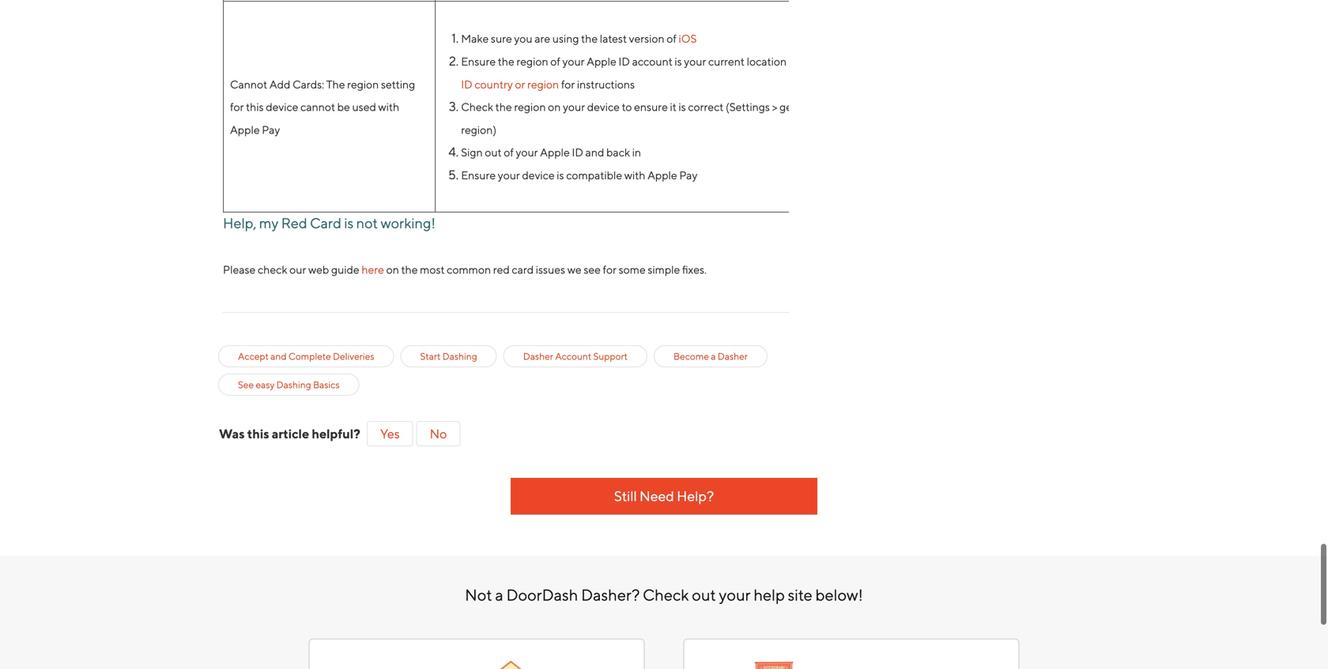 Task type: describe. For each thing, give the bounding box(es) containing it.
still
[[614, 488, 637, 505]]

please check our web guide here on the most common red card issues we see for some simple fixes.
[[223, 263, 707, 276]]

location
[[747, 55, 787, 68]]

language
[[827, 100, 873, 114]]

article
[[272, 427, 309, 442]]

yes button
[[367, 421, 413, 447]]

0 vertical spatial dashing
[[442, 351, 477, 362]]

1 horizontal spatial with
[[624, 169, 645, 182]]

sign
[[461, 146, 483, 159]]

not
[[356, 214, 378, 231]]

see inside see easy dashing basics link
[[238, 380, 254, 391]]

using
[[552, 32, 579, 45]]

back
[[606, 146, 630, 159]]

1 horizontal spatial see
[[796, 55, 814, 68]]

1 horizontal spatial id
[[572, 146, 583, 159]]

below!
[[815, 586, 863, 605]]

dasher account support link
[[523, 350, 628, 364]]

set
[[924, 100, 939, 114]]

you
[[514, 32, 532, 45]]

start dashing
[[420, 351, 477, 362]]

region)
[[461, 123, 496, 136]]

correct
[[688, 100, 724, 114]]

device inside cannot add cards: the region setting for this device cannot be used with apple pay
[[266, 100, 298, 114]]

check inside check the region on your device to ensure it is correct (settings > general > language & region - set to your region)
[[461, 100, 493, 114]]

some
[[619, 263, 646, 276]]

need
[[640, 488, 674, 505]]

no button
[[416, 421, 460, 447]]

make
[[461, 32, 489, 45]]

complete
[[288, 351, 331, 362]]

2 to from the left
[[941, 100, 952, 114]]

your down sign out of your apple id and back in
[[498, 169, 520, 182]]

the right using
[[581, 32, 598, 45]]

card
[[512, 263, 534, 276]]

sign out of your apple id and back in
[[461, 146, 641, 159]]

compatible
[[566, 169, 622, 182]]

here
[[362, 263, 384, 276]]

current
[[708, 55, 745, 68]]

not a doordash dasher? check out your help site below!
[[465, 586, 863, 605]]

your left help
[[719, 586, 751, 605]]

simple
[[648, 263, 680, 276]]

guide
[[331, 263, 359, 276]]

1 to from the left
[[622, 100, 632, 114]]

no
[[430, 427, 447, 442]]

1 horizontal spatial check
[[643, 586, 689, 605]]

not
[[465, 586, 492, 605]]

pay inside cannot add cards: the region setting for this device cannot be used with apple pay
[[262, 123, 280, 136]]

latest
[[600, 32, 627, 45]]

still need help? link
[[511, 478, 817, 515]]

see
[[584, 263, 601, 276]]

the down sure
[[498, 55, 514, 68]]

is down ios
[[675, 55, 682, 68]]

card
[[310, 214, 341, 231]]

see easy dashing basics link
[[238, 378, 340, 392]]

make sure you are using the latest version of ios
[[461, 32, 697, 45]]

common
[[447, 263, 491, 276]]

i'm a customer image
[[486, 648, 545, 670]]

1 > from the left
[[772, 100, 777, 114]]

easy
[[256, 380, 275, 391]]

1 horizontal spatial for
[[561, 78, 575, 91]]

with inside cannot add cards: the region setting for this device cannot be used with apple pay
[[378, 100, 399, 114]]

a for not
[[495, 586, 503, 605]]

1 horizontal spatial support
[[848, 55, 888, 68]]

your down make sure you are using the latest version of ios
[[562, 55, 585, 68]]

red
[[281, 214, 307, 231]]

used
[[352, 100, 376, 114]]

ensure for ensure your device is compatible with apple pay
[[461, 169, 496, 182]]

1 vertical spatial out
[[692, 586, 716, 605]]

1 vertical spatial of
[[550, 55, 560, 68]]

region inside change your apple id country or region
[[527, 78, 559, 91]]

here link
[[362, 263, 384, 276]]

yes
[[380, 427, 400, 442]]

cards:
[[293, 78, 324, 91]]

deliveries
[[333, 351, 374, 362]]

site
[[788, 586, 812, 605]]

help,
[[223, 214, 256, 231]]

ios link
[[679, 32, 697, 45]]

basics
[[313, 380, 340, 391]]

country
[[475, 78, 513, 91]]

sure
[[491, 32, 512, 45]]

apple inside change your apple id country or region
[[956, 55, 986, 68]]

change your apple id country or region link
[[461, 55, 986, 91]]

a for become
[[711, 351, 716, 362]]

still need help?
[[614, 488, 714, 505]]

become
[[673, 351, 709, 362]]

was this article helpful?
[[219, 427, 360, 442]]

version
[[629, 32, 664, 45]]

issues
[[536, 263, 565, 276]]

1 vertical spatial dashing
[[276, 380, 311, 391]]

help, my red card is not working!
[[223, 214, 436, 231]]

dasher inside 'become a dasher' link
[[718, 351, 748, 362]]

apple up instructions
[[587, 55, 616, 68]]

start
[[420, 351, 441, 362]]

it
[[670, 100, 676, 114]]

dasher account support
[[523, 351, 628, 362]]

is down sign out of your apple id and back in
[[557, 169, 564, 182]]

account
[[632, 55, 673, 68]]

help?
[[677, 488, 714, 505]]

your down for instructions
[[563, 100, 585, 114]]

are
[[535, 32, 550, 45]]

your down ios
[[684, 55, 706, 68]]

apple inside cannot add cards: the region setting for this device cannot be used with apple pay
[[230, 123, 260, 136]]

- inside check the region on your device to ensure it is correct (settings > general > language & region - set to your region)
[[918, 100, 922, 114]]



Task type: locate. For each thing, give the bounding box(es) containing it.
ensure down the sign
[[461, 169, 496, 182]]

pay down check the region on your device to ensure it is correct (settings > general > language & region - set to your region)
[[679, 169, 697, 182]]

2 ensure from the top
[[461, 169, 496, 182]]

0 vertical spatial on
[[548, 100, 561, 114]]

- right location
[[789, 55, 793, 68]]

dasher?
[[581, 586, 640, 605]]

be
[[337, 100, 350, 114]]

0 vertical spatial this
[[246, 100, 264, 114]]

start dashing link
[[420, 350, 477, 364]]

1 ensure from the top
[[461, 55, 496, 68]]

see right location
[[796, 55, 814, 68]]

id up ensure your device is compatible with apple pay
[[572, 146, 583, 159]]

and
[[585, 146, 604, 159], [270, 351, 287, 362]]

0 vertical spatial with
[[378, 100, 399, 114]]

accept and complete deliveries link
[[238, 350, 374, 364]]

working!
[[381, 214, 436, 231]]

for instructions
[[559, 78, 635, 91]]

0 vertical spatial support
[[848, 55, 888, 68]]

ensure
[[461, 55, 496, 68], [461, 169, 496, 182]]

the inside check the region on your device to ensure it is correct (settings > general > language & region - set to your region)
[[495, 100, 512, 114]]

id down latest
[[618, 55, 630, 68]]

or
[[515, 78, 525, 91]]

1 vertical spatial on
[[386, 263, 399, 276]]

cannot
[[300, 100, 335, 114]]

id inside change your apple id country or region
[[461, 78, 472, 91]]

0 horizontal spatial and
[[270, 351, 287, 362]]

1 horizontal spatial pay
[[679, 169, 697, 182]]

2 horizontal spatial id
[[618, 55, 630, 68]]

for
[[561, 78, 575, 91], [230, 100, 244, 114], [603, 263, 617, 276]]

check right "dasher?"
[[643, 586, 689, 605]]

0 horizontal spatial -
[[789, 55, 793, 68]]

0 horizontal spatial support
[[593, 351, 628, 362]]

0 horizontal spatial for
[[230, 100, 244, 114]]

id
[[618, 55, 630, 68], [461, 78, 472, 91], [572, 146, 583, 159]]

region down the or
[[514, 100, 546, 114]]

is inside check the region on your device to ensure it is correct (settings > general > language & region - set to your region)
[[679, 100, 686, 114]]

become a dasher
[[673, 351, 748, 362]]

a right not
[[495, 586, 503, 605]]

0 horizontal spatial dashing
[[276, 380, 311, 391]]

account
[[555, 351, 591, 362]]

on
[[548, 100, 561, 114], [386, 263, 399, 276]]

to right set
[[941, 100, 952, 114]]

apple
[[587, 55, 616, 68], [816, 55, 846, 68], [956, 55, 986, 68], [230, 123, 260, 136], [540, 146, 570, 159], [647, 169, 677, 182]]

check the region on your device to ensure it is correct (settings > general > language & region - set to your region)
[[461, 100, 976, 136]]

0 vertical spatial -
[[789, 55, 793, 68]]

the
[[326, 78, 345, 91]]

1 dasher from the left
[[523, 351, 553, 362]]

in
[[632, 146, 641, 159]]

doordash
[[506, 586, 578, 605]]

0 horizontal spatial on
[[386, 263, 399, 276]]

setting
[[381, 78, 415, 91]]

0 vertical spatial ensure
[[461, 55, 496, 68]]

2 horizontal spatial for
[[603, 263, 617, 276]]

1 vertical spatial a
[[495, 586, 503, 605]]

for left instructions
[[561, 78, 575, 91]]

device down the add
[[266, 100, 298, 114]]

and up compatible
[[585, 146, 604, 159]]

this inside cannot add cards: the region setting for this device cannot be used with apple pay
[[246, 100, 264, 114]]

support
[[848, 55, 888, 68], [593, 351, 628, 362]]

your right the sign
[[516, 146, 538, 159]]

a
[[711, 351, 716, 362], [495, 586, 503, 605]]

support left change
[[848, 55, 888, 68]]

1 vertical spatial see
[[238, 380, 254, 391]]

on inside check the region on your device to ensure it is correct (settings > general > language & region - set to your region)
[[548, 100, 561, 114]]

the down country
[[495, 100, 512, 114]]

1 vertical spatial ensure
[[461, 169, 496, 182]]

of down using
[[550, 55, 560, 68]]

help
[[754, 586, 785, 605]]

apple right change
[[956, 55, 986, 68]]

device down sign out of your apple id and back in
[[522, 169, 555, 182]]

region up used
[[347, 78, 379, 91]]

1 horizontal spatial of
[[550, 55, 560, 68]]

dasher left account
[[523, 351, 553, 362]]

1 horizontal spatial device
[[522, 169, 555, 182]]

0 vertical spatial pay
[[262, 123, 280, 136]]

0 horizontal spatial id
[[461, 78, 472, 91]]

web
[[308, 263, 329, 276]]

1 horizontal spatial out
[[692, 586, 716, 605]]

become a dasher link
[[673, 350, 748, 364]]

1 vertical spatial support
[[593, 351, 628, 362]]

1 horizontal spatial a
[[711, 351, 716, 362]]

dashing right start
[[442, 351, 477, 362]]

ios
[[679, 32, 697, 45]]

ensure the region of your apple id account is your current location - see apple support
[[461, 55, 890, 68]]

0 vertical spatial for
[[561, 78, 575, 91]]

check up region)
[[461, 100, 493, 114]]

apple up language
[[816, 55, 846, 68]]

region right the or
[[527, 78, 559, 91]]

1 horizontal spatial to
[[941, 100, 952, 114]]

0 horizontal spatial dasher
[[523, 351, 553, 362]]

your inside change your apple id country or region
[[932, 55, 954, 68]]

change
[[890, 55, 930, 68]]

was
[[219, 427, 245, 442]]

check
[[258, 263, 287, 276]]

ensure for ensure the region of your apple id account is your current location - see apple support
[[461, 55, 496, 68]]

2 dasher from the left
[[718, 351, 748, 362]]

apple up ensure your device is compatible with apple pay
[[540, 146, 570, 159]]

your right set
[[954, 100, 976, 114]]

the left most
[[401, 263, 418, 276]]

2 vertical spatial of
[[504, 146, 514, 159]]

2 horizontal spatial of
[[667, 32, 677, 45]]

this
[[246, 100, 264, 114], [247, 427, 269, 442]]

ensure your device is compatible with apple pay
[[461, 169, 697, 182]]

cannot
[[230, 78, 267, 91]]

check
[[461, 100, 493, 114], [643, 586, 689, 605]]

of right the sign
[[504, 146, 514, 159]]

2 > from the left
[[819, 100, 825, 114]]

instructions
[[577, 78, 635, 91]]

0 vertical spatial of
[[667, 32, 677, 45]]

1 vertical spatial for
[[230, 100, 244, 114]]

1 horizontal spatial on
[[548, 100, 561, 114]]

0 horizontal spatial to
[[622, 100, 632, 114]]

see easy dashing basics
[[238, 380, 340, 391]]

helpful?
[[312, 427, 360, 442]]

your right change
[[932, 55, 954, 68]]

is right it
[[679, 100, 686, 114]]

region inside cannot add cards: the region setting for this device cannot be used with apple pay
[[347, 78, 379, 91]]

device inside check the region on your device to ensure it is correct (settings > general > language & region - set to your region)
[[587, 100, 620, 114]]

is left not
[[344, 214, 354, 231]]

&
[[875, 100, 882, 114]]

region
[[517, 55, 548, 68], [347, 78, 379, 91], [527, 78, 559, 91], [514, 100, 546, 114], [884, 100, 916, 114]]

apple right compatible
[[647, 169, 677, 182]]

my
[[259, 214, 278, 231]]

1 vertical spatial this
[[247, 427, 269, 442]]

1 horizontal spatial >
[[819, 100, 825, 114]]

0 vertical spatial and
[[585, 146, 604, 159]]

0 vertical spatial check
[[461, 100, 493, 114]]

0 vertical spatial id
[[618, 55, 630, 68]]

please
[[223, 263, 256, 276]]

0 horizontal spatial of
[[504, 146, 514, 159]]

our
[[289, 263, 306, 276]]

id left country
[[461, 78, 472, 91]]

0 vertical spatial see
[[796, 55, 814, 68]]

ensure down make
[[461, 55, 496, 68]]

- left set
[[918, 100, 922, 114]]

0 vertical spatial out
[[485, 146, 502, 159]]

apple down cannot
[[230, 123, 260, 136]]

this down cannot
[[246, 100, 264, 114]]

dasher inside dasher account support link
[[523, 351, 553, 362]]

dashing
[[442, 351, 477, 362], [276, 380, 311, 391]]

most
[[420, 263, 445, 276]]

1 horizontal spatial dashing
[[442, 351, 477, 362]]

support right account
[[593, 351, 628, 362]]

1 horizontal spatial -
[[918, 100, 922, 114]]

1 horizontal spatial and
[[585, 146, 604, 159]]

pay
[[262, 123, 280, 136], [679, 169, 697, 182]]

1 vertical spatial check
[[643, 586, 689, 605]]

we
[[567, 263, 582, 276]]

0 horizontal spatial >
[[772, 100, 777, 114]]

out left help
[[692, 586, 716, 605]]

0 horizontal spatial out
[[485, 146, 502, 159]]

device down instructions
[[587, 100, 620, 114]]

0 horizontal spatial a
[[495, 586, 503, 605]]

dasher right become
[[718, 351, 748, 362]]

of
[[667, 32, 677, 45], [550, 55, 560, 68], [504, 146, 514, 159]]

0 horizontal spatial pay
[[262, 123, 280, 136]]

accept
[[238, 351, 269, 362]]

on right here
[[386, 263, 399, 276]]

region right the &
[[884, 100, 916, 114]]

1 horizontal spatial dasher
[[718, 351, 748, 362]]

-
[[789, 55, 793, 68], [918, 100, 922, 114]]

is
[[675, 55, 682, 68], [679, 100, 686, 114], [557, 169, 564, 182], [344, 214, 354, 231]]

for down cannot
[[230, 100, 244, 114]]

>
[[772, 100, 777, 114], [819, 100, 825, 114]]

cannot add cards: the region setting for this device cannot be used with apple pay
[[230, 78, 415, 136]]

to left 'ensure'
[[622, 100, 632, 114]]

out right the sign
[[485, 146, 502, 159]]

ensure
[[634, 100, 668, 114]]

dashing right 'easy'
[[276, 380, 311, 391]]

1 vertical spatial -
[[918, 100, 922, 114]]

on up sign out of your apple id and back in
[[548, 100, 561, 114]]

2 horizontal spatial device
[[587, 100, 620, 114]]

0 horizontal spatial check
[[461, 100, 493, 114]]

1 vertical spatial and
[[270, 351, 287, 362]]

and right accept
[[270, 351, 287, 362]]

a right become
[[711, 351, 716, 362]]

change your apple id country or region
[[461, 55, 986, 91]]

region down you
[[517, 55, 548, 68]]

red
[[493, 263, 510, 276]]

with down setting
[[378, 100, 399, 114]]

0 horizontal spatial device
[[266, 100, 298, 114]]

of left ios
[[667, 32, 677, 45]]

> left general at the top right of the page
[[772, 100, 777, 114]]

with down in
[[624, 169, 645, 182]]

1 vertical spatial id
[[461, 78, 472, 91]]

0 vertical spatial a
[[711, 351, 716, 362]]

> right general at the top right of the page
[[819, 100, 825, 114]]

2 vertical spatial for
[[603, 263, 617, 276]]

see left 'easy'
[[238, 380, 254, 391]]

this right was
[[247, 427, 269, 442]]

for right see
[[603, 263, 617, 276]]

general
[[780, 100, 817, 114]]

add
[[269, 78, 290, 91]]

to
[[622, 100, 632, 114], [941, 100, 952, 114]]

pay down the add
[[262, 123, 280, 136]]

0 horizontal spatial with
[[378, 100, 399, 114]]

accept and complete deliveries
[[238, 351, 374, 362]]

1 vertical spatial pay
[[679, 169, 697, 182]]

0 horizontal spatial see
[[238, 380, 254, 391]]

for inside cannot add cards: the region setting for this device cannot be used with apple pay
[[230, 100, 244, 114]]

2 vertical spatial id
[[572, 146, 583, 159]]

1 vertical spatial with
[[624, 169, 645, 182]]



Task type: vqa. For each thing, say whether or not it's contained in the screenshot.
bottommost the A:
no



